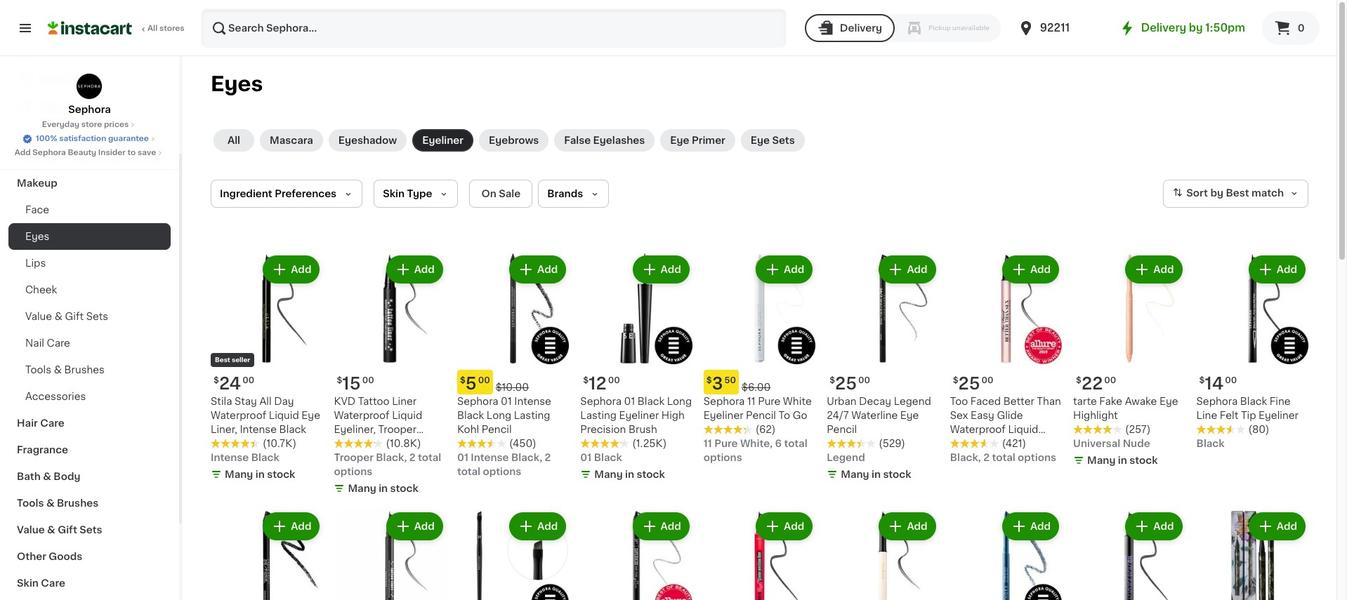 Task type: vqa. For each thing, say whether or not it's contained in the screenshot.
Urban
yes



Task type: locate. For each thing, give the bounding box(es) containing it.
too faced better than sex easy glide waterproof liquid eyeliner, deepest black
[[951, 397, 1062, 463]]

eye inside the stila stay all day waterproof liquid eye liner, intense black
[[302, 411, 320, 421]]

3 $ from the left
[[584, 377, 589, 385]]

0 horizontal spatial black,
[[376, 454, 407, 463]]

0 horizontal spatial long
[[487, 411, 512, 421]]

0 horizontal spatial pencil
[[482, 426, 512, 435]]

black down 'sex' at the bottom of page
[[951, 454, 978, 463]]

urban decay legend 24/7 waterline eye pencil
[[827, 397, 932, 435]]

easy
[[971, 411, 995, 421]]

long inside sephora 01 black long lasting eyeliner high precision brush
[[667, 397, 692, 407]]

7 $ from the left
[[707, 377, 712, 385]]

0 horizontal spatial pure
[[715, 440, 738, 449]]

00 inside $ 24 00
[[243, 377, 255, 385]]

0 horizontal spatial waterproof
[[211, 411, 266, 421]]

0 vertical spatial tools & brushes link
[[8, 357, 171, 384]]

eyeliner, up 10
[[334, 425, 376, 435]]

1 horizontal spatial liquid
[[392, 411, 423, 421]]

buy it again link
[[8, 65, 171, 93]]

1 horizontal spatial delivery
[[1142, 22, 1187, 33]]

0 horizontal spatial 2
[[410, 454, 416, 463]]

0 vertical spatial best
[[1227, 188, 1250, 198]]

00 for kvd tattoo liner waterproof liquid eyeliner, trooper black 10
[[362, 377, 374, 385]]

sephora inside the $ 3 50 $6.00 sephora 11 pure white eyeliner pencil to go
[[704, 397, 745, 407]]

0 horizontal spatial best
[[215, 357, 230, 364]]

$ 25 00 up faced
[[953, 376, 994, 392]]

black, down 'sex' at the bottom of page
[[951, 454, 982, 463]]

skin type
[[383, 189, 433, 199]]

0 vertical spatial care
[[47, 339, 70, 349]]

11 inside 11 pure white, 6 total options
[[704, 440, 712, 449]]

tools for second tools & brushes link from the top
[[17, 499, 44, 509]]

liquid inside the stila stay all day waterproof liquid eye liner, intense black
[[269, 411, 299, 421]]

0 horizontal spatial skin
[[17, 579, 39, 589]]

00 inside $ 14 00
[[1226, 377, 1238, 385]]

legend inside urban decay legend 24/7 waterline eye pencil
[[894, 397, 932, 407]]

false
[[565, 136, 591, 145]]

total right 6
[[785, 440, 808, 449]]

eyes inside eyes link
[[25, 232, 50, 242]]

25 for too
[[959, 376, 981, 392]]

by inside field
[[1211, 188, 1224, 198]]

1 vertical spatial skin
[[17, 579, 39, 589]]

& down bath & body
[[46, 499, 55, 509]]

waterproof inside too faced better than sex easy glide waterproof liquid eyeliner, deepest black
[[951, 426, 1006, 435]]

1 vertical spatial pure
[[715, 440, 738, 449]]

2 value & gift sets link from the top
[[8, 517, 171, 544]]

tools & brushes up accessories
[[25, 365, 105, 375]]

2 $ 25 00 from the left
[[953, 376, 994, 392]]

pure left white,
[[715, 440, 738, 449]]

0 button
[[1263, 11, 1321, 45]]

trooper inside kvd tattoo liner waterproof liquid eyeliner, trooper black 10
[[379, 425, 417, 435]]

$ up tarte
[[1077, 377, 1082, 385]]

0 vertical spatial pure
[[758, 397, 781, 407]]

1 horizontal spatial 11
[[748, 397, 756, 407]]

25 up too
[[959, 376, 981, 392]]

sephora link
[[68, 73, 111, 117]]

2 vertical spatial care
[[41, 579, 65, 589]]

care
[[47, 339, 70, 349], [40, 419, 64, 429], [41, 579, 65, 589]]

1 vertical spatial long
[[487, 411, 512, 421]]

0 horizontal spatial 25
[[836, 376, 857, 392]]

intense inside 01 intense black, 2 total options
[[471, 454, 509, 463]]

value
[[25, 312, 52, 322], [17, 526, 45, 536]]

options inside 01 intense black, 2 total options
[[483, 468, 522, 478]]

skin
[[383, 189, 405, 199], [17, 579, 39, 589]]

many for 15
[[348, 485, 377, 494]]

white
[[783, 397, 812, 407]]

delivery button
[[805, 14, 895, 42]]

0 vertical spatial by
[[1190, 22, 1204, 33]]

2 2 from the left
[[545, 454, 551, 463]]

legend down 24/7
[[827, 454, 866, 463]]

in for 22
[[1119, 456, 1128, 466]]

0 vertical spatial legend
[[894, 397, 932, 407]]

11 left white,
[[704, 440, 712, 449]]

01 inside sephora 01 black long lasting eyeliner high precision brush
[[624, 397, 635, 407]]

00 right 22
[[1105, 377, 1117, 385]]

best inside field
[[1227, 188, 1250, 198]]

00 for sephora black fine line felt tip eyeliner
[[1226, 377, 1238, 385]]

0 horizontal spatial $ 25 00
[[830, 376, 871, 392]]

6 00 from the left
[[478, 377, 490, 385]]

0 vertical spatial tools & brushes
[[25, 365, 105, 375]]

long down $10.00
[[487, 411, 512, 421]]

too
[[951, 397, 969, 407]]

long inside $ 5 00 $10.00 sephora 01 intense black long lasting kohl pencil
[[487, 411, 512, 421]]

pencil right kohl
[[482, 426, 512, 435]]

brands
[[548, 189, 583, 199]]

gift up goods
[[58, 526, 77, 536]]

2 vertical spatial all
[[260, 397, 272, 407]]

24
[[219, 376, 241, 392]]

nude
[[1124, 440, 1151, 449]]

1 lasting from the left
[[581, 411, 617, 421]]

pure inside 11 pure white, 6 total options
[[715, 440, 738, 449]]

1 horizontal spatial waterproof
[[334, 411, 390, 421]]

many down 24/7
[[841, 470, 870, 480]]

liner
[[392, 397, 417, 407]]

many down trooper black, 2 total options
[[348, 485, 377, 494]]

1 horizontal spatial all
[[228, 136, 240, 145]]

intense inside the stila stay all day waterproof liquid eye liner, intense black
[[240, 425, 277, 435]]

0 vertical spatial tools
[[25, 365, 51, 375]]

delivery
[[1142, 22, 1187, 33], [840, 23, 883, 33]]

stock for 15
[[390, 485, 419, 494]]

(257)
[[1126, 425, 1151, 435]]

1 vertical spatial eyeliner,
[[951, 440, 993, 449]]

black up kohl
[[457, 411, 484, 421]]

0 vertical spatial value & gift sets link
[[8, 304, 171, 330]]

tools & brushes link up accessories
[[8, 357, 171, 384]]

nail
[[25, 339, 44, 349]]

00 for sephora 01 black long lasting eyeliner high precision brush
[[608, 377, 620, 385]]

1 vertical spatial by
[[1211, 188, 1224, 198]]

1 vertical spatial all
[[228, 136, 240, 145]]

eyes
[[211, 74, 263, 94], [25, 232, 50, 242]]

8 00 from the left
[[1226, 377, 1238, 385]]

25 up the urban
[[836, 376, 857, 392]]

0 vertical spatial skin
[[383, 189, 405, 199]]

0 horizontal spatial trooper
[[334, 454, 374, 463]]

add button
[[264, 257, 319, 283], [388, 257, 442, 283], [511, 257, 565, 283], [634, 257, 689, 283], [758, 257, 812, 283], [881, 257, 935, 283], [1004, 257, 1058, 283], [1127, 257, 1182, 283], [1251, 257, 1305, 283], [264, 515, 319, 540], [388, 515, 442, 540], [511, 515, 565, 540], [634, 515, 689, 540], [758, 515, 812, 540], [881, 515, 935, 540], [1004, 515, 1058, 540], [1127, 515, 1182, 540], [1251, 515, 1305, 540]]

best seller
[[215, 357, 250, 364]]

sephora down $ 12 00
[[581, 397, 622, 407]]

01 down kohl
[[457, 454, 469, 463]]

1 vertical spatial 11
[[704, 440, 712, 449]]

product group containing 5
[[457, 253, 569, 480]]

total down kohl
[[457, 468, 481, 478]]

$ inside $ 15 00
[[337, 377, 342, 385]]

5 $ from the left
[[1077, 377, 1082, 385]]

$ up kohl
[[460, 377, 466, 385]]

sex
[[951, 411, 969, 421]]

eyeliner link
[[413, 129, 474, 152]]

pencil inside the $ 3 50 $6.00 sephora 11 pure white eyeliner pencil to go
[[746, 411, 777, 421]]

0 vertical spatial trooper
[[379, 425, 417, 435]]

& right bath
[[43, 472, 51, 482]]

all up ingredient
[[228, 136, 240, 145]]

match
[[1252, 188, 1285, 198]]

0 vertical spatial eyeliner,
[[334, 425, 376, 435]]

2 down easy
[[984, 454, 990, 463]]

$ inside $ 12 00
[[584, 377, 589, 385]]

skin for skin care
[[17, 579, 39, 589]]

many in stock down intense black
[[225, 470, 295, 480]]

1 horizontal spatial pencil
[[746, 411, 777, 421]]

00 right 24
[[243, 377, 255, 385]]

black up high in the bottom of the page
[[638, 397, 665, 407]]

00 for tarte fake awake eye highlight
[[1105, 377, 1117, 385]]

black, down '(450)'
[[512, 454, 543, 463]]

$ inside $ 14 00
[[1200, 377, 1206, 385]]

options down '(450)'
[[483, 468, 522, 478]]

6 $ from the left
[[460, 377, 466, 385]]

many for 12
[[595, 470, 623, 480]]

0 vertical spatial long
[[667, 397, 692, 407]]

2 left the '01 black'
[[545, 454, 551, 463]]

value & gift sets link up nail care
[[8, 304, 171, 330]]

0 horizontal spatial liquid
[[269, 411, 299, 421]]

eye primer
[[671, 136, 726, 145]]

stock for 25
[[884, 470, 912, 480]]

eyeliner inside the $ 3 50 $6.00 sephora 11 pure white eyeliner pencil to go
[[704, 411, 744, 421]]

care down the other goods
[[41, 579, 65, 589]]

many in stock
[[1088, 456, 1159, 466], [225, 470, 295, 480], [595, 470, 665, 480], [841, 470, 912, 480], [348, 485, 419, 494]]

2 lasting from the left
[[514, 411, 551, 421]]

0 vertical spatial all
[[148, 25, 158, 32]]

2 black, from the left
[[512, 454, 543, 463]]

waterproof inside kvd tattoo liner waterproof liquid eyeliner, trooper black 10
[[334, 411, 390, 421]]

many in stock for 25
[[841, 470, 912, 480]]

brushes down body at left bottom
[[57, 499, 99, 509]]

gift
[[65, 312, 84, 322], [58, 526, 77, 536]]

black
[[638, 397, 665, 407], [1241, 397, 1268, 407], [457, 411, 484, 421], [279, 425, 306, 435], [334, 440, 361, 449], [1197, 440, 1225, 449], [251, 454, 280, 463], [594, 454, 623, 463], [951, 454, 978, 463]]

stock
[[1130, 456, 1159, 466], [267, 470, 295, 480], [637, 470, 665, 480], [884, 470, 912, 480], [390, 485, 419, 494]]

2 horizontal spatial waterproof
[[951, 426, 1006, 435]]

1 horizontal spatial trooper
[[379, 425, 417, 435]]

0 vertical spatial sets
[[773, 136, 795, 145]]

value & gift sets up goods
[[17, 526, 102, 536]]

$ inside $ 22 00
[[1077, 377, 1082, 385]]

waterproof down stay
[[211, 411, 266, 421]]

2 00 from the left
[[362, 377, 374, 385]]

1 horizontal spatial 25
[[959, 376, 981, 392]]

1 vertical spatial best
[[215, 357, 230, 364]]

1 2 from the left
[[410, 454, 416, 463]]

liquid inside too faced better than sex easy glide waterproof liquid eyeliner, deepest black
[[1009, 426, 1039, 435]]

(1.25k)
[[633, 440, 667, 449]]

$ up too
[[953, 377, 959, 385]]

0 horizontal spatial delivery
[[840, 23, 883, 33]]

value down the cheek
[[25, 312, 52, 322]]

primer
[[692, 136, 726, 145]]

00 right 12
[[608, 377, 620, 385]]

liquid down day
[[269, 411, 299, 421]]

2 horizontal spatial 2
[[984, 454, 990, 463]]

trooper up (10.8k)
[[379, 425, 417, 435]]

black, 2 total options
[[951, 454, 1057, 463]]

1 $ 25 00 from the left
[[830, 376, 871, 392]]

4 $ from the left
[[830, 377, 836, 385]]

total down (10.8k)
[[418, 454, 442, 463]]

best for best seller
[[215, 357, 230, 364]]

black up '(10.7k)'
[[279, 425, 306, 435]]

2 $ from the left
[[337, 377, 342, 385]]

& for 2nd value & gift sets link from the bottom
[[55, 312, 63, 322]]

stock down (529)
[[884, 470, 912, 480]]

skin inside dropdown button
[[383, 189, 405, 199]]

pencil
[[746, 411, 777, 421], [827, 425, 858, 435], [482, 426, 512, 435]]

black, down (10.8k)
[[376, 454, 407, 463]]

black inside kvd tattoo liner waterproof liquid eyeliner, trooper black 10
[[334, 440, 361, 449]]

1 horizontal spatial black,
[[512, 454, 543, 463]]

01 down precision
[[581, 454, 592, 463]]

01 up brush
[[624, 397, 635, 407]]

0 horizontal spatial eyeliner,
[[334, 425, 376, 435]]

by for sort
[[1211, 188, 1224, 198]]

in down trooper black, 2 total options
[[379, 485, 388, 494]]

0 horizontal spatial all
[[148, 25, 158, 32]]

than
[[1038, 397, 1062, 407]]

delivery inside button
[[840, 23, 883, 33]]

$ for kvd tattoo liner waterproof liquid eyeliner, trooper black 10
[[337, 377, 342, 385]]

1 horizontal spatial eyes
[[211, 74, 263, 94]]

value & gift sets up nail care
[[25, 312, 108, 322]]

urban
[[827, 397, 857, 407]]

$ inside $ 24 00
[[214, 377, 219, 385]]

1 horizontal spatial eyeliner,
[[951, 440, 993, 449]]

0 horizontal spatial eyes
[[25, 232, 50, 242]]

pencil down 24/7
[[827, 425, 858, 435]]

skin down other on the bottom left of the page
[[17, 579, 39, 589]]

eyeshadow link
[[329, 129, 407, 152]]

0 horizontal spatial by
[[1190, 22, 1204, 33]]

many in stock down (529)
[[841, 470, 912, 480]]

total inside 01 intense black, 2 total options
[[457, 468, 481, 478]]

legend right decay
[[894, 397, 932, 407]]

lasting inside sephora 01 black long lasting eyeliner high precision brush
[[581, 411, 617, 421]]

care for skin care
[[41, 579, 65, 589]]

0 vertical spatial 11
[[748, 397, 756, 407]]

mascara
[[270, 136, 313, 145]]

100%
[[36, 135, 57, 143]]

$ for too faced better than sex easy glide waterproof liquid eyeliner, deepest black
[[953, 377, 959, 385]]

lasting up '(450)'
[[514, 411, 551, 421]]

bath & body
[[17, 472, 80, 482]]

stock down (1.25k)
[[637, 470, 665, 480]]

2 25 from the left
[[959, 376, 981, 392]]

stock for 12
[[637, 470, 665, 480]]

1 black, from the left
[[376, 454, 407, 463]]

liquid down the liner
[[392, 411, 423, 421]]

1 horizontal spatial by
[[1211, 188, 1224, 198]]

1 vertical spatial care
[[40, 419, 64, 429]]

by left 1:50pm at the top right of the page
[[1190, 22, 1204, 33]]

buy it again
[[39, 74, 99, 84]]

sephora up line
[[1197, 397, 1238, 407]]

product group containing 14
[[1197, 253, 1309, 452]]

5 00 from the left
[[1105, 377, 1117, 385]]

1 horizontal spatial pure
[[758, 397, 781, 407]]

tools down bath
[[17, 499, 44, 509]]

01 intense black, 2 total options
[[457, 454, 551, 478]]

7 00 from the left
[[982, 377, 994, 385]]

1 tools & brushes link from the top
[[8, 357, 171, 384]]

1 horizontal spatial long
[[667, 397, 692, 407]]

eyeliner, down easy
[[951, 440, 993, 449]]

deepest
[[995, 440, 1038, 449]]

1 horizontal spatial 2
[[545, 454, 551, 463]]

care right hair
[[40, 419, 64, 429]]

00 for stila stay all day waterproof liquid eye liner, intense black
[[243, 377, 255, 385]]

nail care link
[[8, 330, 171, 357]]

00
[[243, 377, 255, 385], [362, 377, 374, 385], [608, 377, 620, 385], [859, 377, 871, 385], [1105, 377, 1117, 385], [478, 377, 490, 385], [982, 377, 994, 385], [1226, 377, 1238, 385]]

waterproof down easy
[[951, 426, 1006, 435]]

sets
[[773, 136, 795, 145], [86, 312, 108, 322], [80, 526, 102, 536]]

00 right '14' on the right bottom of page
[[1226, 377, 1238, 385]]

00 right the 5
[[478, 377, 490, 385]]

in down intense black
[[256, 470, 265, 480]]

waterline
[[852, 411, 898, 421]]

★★★★★
[[1074, 425, 1123, 435], [1074, 425, 1123, 435], [704, 425, 753, 435], [704, 425, 753, 435], [1197, 425, 1246, 435], [1197, 425, 1246, 435], [211, 440, 260, 449], [211, 440, 260, 449], [334, 440, 383, 449], [334, 440, 383, 449], [581, 440, 630, 449], [581, 440, 630, 449], [827, 440, 877, 449], [827, 440, 877, 449], [457, 440, 507, 449], [457, 440, 507, 449], [951, 440, 1000, 449], [951, 440, 1000, 449]]

black,
[[376, 454, 407, 463], [512, 454, 543, 463], [951, 454, 982, 463]]

eyeliner, inside too faced better than sex easy glide waterproof liquid eyeliner, deepest black
[[951, 440, 993, 449]]

00 inside $ 12 00
[[608, 377, 620, 385]]

everyday
[[42, 121, 79, 129]]

00 inside $ 15 00
[[362, 377, 374, 385]]

$10.00
[[496, 383, 529, 393]]

1 horizontal spatial lasting
[[581, 411, 617, 421]]

9 $ from the left
[[1200, 377, 1206, 385]]

insider
[[98, 149, 126, 157]]

1 vertical spatial eyes
[[25, 232, 50, 242]]

pencil inside $ 5 00 $10.00 sephora 01 intense black long lasting kohl pencil
[[482, 426, 512, 435]]

1 vertical spatial tools & brushes
[[17, 499, 99, 509]]

00 up decay
[[859, 377, 871, 385]]

in down (529)
[[872, 470, 881, 480]]

eye inside urban decay legend 24/7 waterline eye pencil
[[901, 411, 920, 421]]

1 vertical spatial trooper
[[334, 454, 374, 463]]

& for second value & gift sets link from the top
[[47, 526, 55, 536]]

8 $ from the left
[[953, 377, 959, 385]]

2 horizontal spatial liquid
[[1009, 426, 1039, 435]]

intense
[[515, 397, 552, 407], [240, 425, 277, 435], [211, 454, 249, 463], [471, 454, 509, 463]]

1 vertical spatial gift
[[58, 526, 77, 536]]

$ 22 00
[[1077, 376, 1117, 392]]

3 black, from the left
[[951, 454, 982, 463]]

in for 12
[[626, 470, 635, 480]]

1 00 from the left
[[243, 377, 255, 385]]

faced
[[971, 397, 1002, 407]]

1 25 from the left
[[836, 376, 857, 392]]

care right nail
[[47, 339, 70, 349]]

stock down '(10.7k)'
[[267, 470, 295, 480]]

on sale
[[482, 189, 521, 199]]

1 vertical spatial legend
[[827, 454, 866, 463]]

$ 25 00 for urban
[[830, 376, 871, 392]]

50
[[725, 377, 736, 385]]

1 $ from the left
[[214, 377, 219, 385]]

92211
[[1041, 22, 1070, 33]]

1 vertical spatial value & gift sets
[[17, 526, 102, 536]]

care for nail care
[[47, 339, 70, 349]]

all left day
[[260, 397, 272, 407]]

accessories
[[25, 392, 86, 402]]

add
[[15, 149, 31, 157], [291, 265, 312, 275], [414, 265, 435, 275], [538, 265, 558, 275], [661, 265, 682, 275], [784, 265, 805, 275], [908, 265, 928, 275], [1031, 265, 1051, 275], [1154, 265, 1175, 275], [1278, 265, 1298, 275], [291, 522, 312, 532], [414, 522, 435, 532], [538, 522, 558, 532], [661, 522, 682, 532], [784, 522, 805, 532], [908, 522, 928, 532], [1031, 522, 1051, 532], [1154, 522, 1175, 532], [1278, 522, 1298, 532]]

many down the '01 black'
[[595, 470, 623, 480]]

ingredient
[[220, 189, 272, 199]]

gift up nail care link
[[65, 312, 84, 322]]

4 00 from the left
[[859, 377, 871, 385]]

2 horizontal spatial pencil
[[827, 425, 858, 435]]

highlight
[[1074, 411, 1119, 421]]

2 horizontal spatial black,
[[951, 454, 982, 463]]

eyeliner up brush
[[620, 411, 659, 421]]

black left 10
[[334, 440, 361, 449]]

waterproof down tattoo
[[334, 411, 390, 421]]

many in stock down universal nude
[[1088, 456, 1159, 466]]

$ for stila stay all day waterproof liquid eye liner, intense black
[[214, 377, 219, 385]]

stock down "nude"
[[1130, 456, 1159, 466]]

all for all
[[228, 136, 240, 145]]

1 vertical spatial tools & brushes link
[[8, 491, 171, 517]]

pencil up (62)
[[746, 411, 777, 421]]

type
[[407, 189, 433, 199]]

decay
[[860, 397, 892, 407]]

1 horizontal spatial $ 25 00
[[953, 376, 994, 392]]

cheek
[[25, 285, 57, 295]]

skin care link
[[8, 571, 171, 597]]

pencil inside urban decay legend 24/7 waterline eye pencil
[[827, 425, 858, 435]]

everyday store prices
[[42, 121, 129, 129]]

black down '(10.7k)'
[[251, 454, 280, 463]]

0 horizontal spatial 11
[[704, 440, 712, 449]]

many down intense black
[[225, 470, 253, 480]]

1 vertical spatial tools
[[17, 499, 44, 509]]

trooper down 10
[[334, 454, 374, 463]]

00 inside $ 22 00
[[1105, 377, 1117, 385]]

2 inside 01 intense black, 2 total options
[[545, 454, 551, 463]]

tools & brushes link down body at left bottom
[[8, 491, 171, 517]]

$ 3 50 $6.00 sephora 11 pure white eyeliner pencil to go
[[704, 376, 812, 421]]

all inside the stila stay all day waterproof liquid eye liner, intense black
[[260, 397, 272, 407]]

None search field
[[201, 8, 787, 48]]

in down (1.25k)
[[626, 470, 635, 480]]

accessories link
[[8, 384, 171, 410]]

best inside "product" group
[[215, 357, 230, 364]]

1 horizontal spatial legend
[[894, 397, 932, 407]]

1 horizontal spatial best
[[1227, 188, 1250, 198]]

2 horizontal spatial all
[[260, 397, 272, 407]]

eye inside tarte fake awake eye highlight
[[1160, 397, 1179, 407]]

options inside 11 pure white, 6 total options
[[704, 454, 743, 463]]

1 vertical spatial value & gift sets link
[[8, 517, 171, 544]]

3 00 from the left
[[608, 377, 620, 385]]

eyes down face
[[25, 232, 50, 242]]

stila stay all day waterproof liquid eye liner, intense black
[[211, 397, 320, 435]]

intense down kohl
[[471, 454, 509, 463]]

tarte
[[1074, 397, 1098, 407]]

01 inside $ 5 00 $10.00 sephora 01 intense black long lasting kohl pencil
[[501, 397, 512, 407]]

1 horizontal spatial skin
[[383, 189, 405, 199]]

product group
[[211, 253, 323, 485], [334, 253, 446, 499], [457, 253, 569, 480], [581, 253, 693, 485], [704, 253, 816, 466], [827, 253, 939, 485], [951, 253, 1063, 466], [1074, 253, 1186, 471], [1197, 253, 1309, 452], [211, 511, 323, 601], [334, 511, 446, 601], [457, 511, 569, 601], [581, 511, 693, 601], [704, 511, 816, 601], [827, 511, 939, 601], [951, 511, 1063, 601], [1074, 511, 1186, 601], [1197, 511, 1309, 601]]

total down (421)
[[993, 454, 1016, 463]]

1 vertical spatial sets
[[86, 312, 108, 322]]

11 down $6.00
[[748, 397, 756, 407]]

in
[[1119, 456, 1128, 466], [256, 470, 265, 480], [626, 470, 635, 480], [872, 470, 881, 480], [379, 485, 388, 494]]

best left the match
[[1227, 188, 1250, 198]]

black inside too faced better than sex easy glide waterproof liquid eyeliner, deepest black
[[951, 454, 978, 463]]

value & gift sets link
[[8, 304, 171, 330], [8, 517, 171, 544]]

& up nail care
[[55, 312, 63, 322]]

0 horizontal spatial lasting
[[514, 411, 551, 421]]

skin left the type
[[383, 189, 405, 199]]

sephora down 3
[[704, 397, 745, 407]]

Search field
[[202, 10, 786, 46]]

options inside trooper black, 2 total options
[[334, 468, 373, 477]]

01 inside 01 intense black, 2 total options
[[457, 454, 469, 463]]

black inside sephora black fine line felt tip eyeliner
[[1241, 397, 1268, 407]]

store
[[81, 121, 102, 129]]

$ up stila
[[214, 377, 219, 385]]

stock down trooper black, 2 total options
[[390, 485, 419, 494]]



Task type: describe. For each thing, give the bounding box(es) containing it.
eye inside eye primer link
[[671, 136, 690, 145]]

on
[[482, 189, 497, 199]]

brands button
[[538, 180, 609, 208]]

24/7
[[827, 411, 849, 421]]

$ for urban decay legend 24/7 waterline eye pencil
[[830, 377, 836, 385]]

all stores link
[[48, 8, 186, 48]]

product group containing 12
[[581, 253, 693, 485]]

black inside sephora 01 black long lasting eyeliner high precision brush
[[638, 397, 665, 407]]

ingredient preferences
[[220, 189, 337, 199]]

many in stock for 15
[[348, 485, 419, 494]]

in for 25
[[872, 470, 881, 480]]

options down deepest at the bottom
[[1018, 454, 1057, 463]]

other goods link
[[8, 544, 171, 571]]

save
[[138, 149, 156, 157]]

skin care
[[17, 579, 65, 589]]

$5.00 original price: $10.00 element
[[457, 371, 569, 395]]

many in stock for 22
[[1088, 456, 1159, 466]]

(80)
[[1249, 426, 1270, 435]]

total inside trooper black, 2 total options
[[418, 454, 442, 463]]

product group containing 24
[[211, 253, 323, 485]]

product group containing 22
[[1074, 253, 1186, 471]]

eyelashes
[[594, 136, 645, 145]]

stock for 24
[[267, 470, 295, 480]]

best match
[[1227, 188, 1285, 198]]

0 horizontal spatial legend
[[827, 454, 866, 463]]

care for hair care
[[40, 419, 64, 429]]

2 vertical spatial sets
[[80, 526, 102, 536]]

black inside $ 5 00 $10.00 sephora 01 intense black long lasting kohl pencil
[[457, 411, 484, 421]]

$3.50 original price: $6.00 element
[[704, 371, 816, 395]]

sephora inside $ 5 00 $10.00 sephora 01 intense black long lasting kohl pencil
[[457, 397, 499, 407]]

to
[[128, 149, 136, 157]]

eyeliner, inside kvd tattoo liner waterproof liquid eyeliner, trooper black 10
[[334, 425, 376, 435]]

100% satisfaction guarantee button
[[22, 131, 157, 145]]

eye inside "eye sets" "link"
[[751, 136, 770, 145]]

mascara link
[[260, 129, 323, 152]]

1 vertical spatial value
[[17, 526, 45, 536]]

eyeliner inside 'link'
[[423, 136, 464, 145]]

tip
[[1242, 411, 1257, 421]]

(62)
[[756, 426, 776, 435]]

other
[[17, 552, 46, 562]]

3 2 from the left
[[984, 454, 990, 463]]

00 inside $ 5 00 $10.00 sephora 01 intense black long lasting kohl pencil
[[478, 377, 490, 385]]

felt
[[1221, 411, 1239, 421]]

$ for sephora 01 black long lasting eyeliner high precision brush
[[584, 377, 589, 385]]

sephora down 100%
[[33, 149, 66, 157]]

best for best match
[[1227, 188, 1250, 198]]

$ 12 00
[[584, 376, 620, 392]]

skin for skin type
[[383, 189, 405, 199]]

awake
[[1126, 397, 1158, 407]]

precision
[[581, 425, 626, 435]]

makeup
[[17, 179, 58, 188]]

seller
[[232, 357, 250, 364]]

all for all stores
[[148, 25, 158, 32]]

$ for sephora black fine line felt tip eyeliner
[[1200, 377, 1206, 385]]

white,
[[741, 440, 773, 449]]

11 pure white, 6 total options
[[704, 440, 808, 463]]

service type group
[[805, 14, 1001, 42]]

& for second tools & brushes link from the top
[[46, 499, 55, 509]]

intense inside $ 5 00 $10.00 sephora 01 intense black long lasting kohl pencil
[[515, 397, 552, 407]]

skin type button
[[374, 180, 459, 208]]

5
[[466, 376, 477, 392]]

in for 15
[[379, 485, 388, 494]]

sephora 01 black long lasting eyeliner high precision brush
[[581, 397, 692, 435]]

$ 24 00
[[214, 376, 255, 392]]

tools for first tools & brushes link from the top of the page
[[25, 365, 51, 375]]

all link
[[214, 129, 254, 152]]

1 value & gift sets link from the top
[[8, 304, 171, 330]]

add sephora beauty insider to save link
[[15, 148, 165, 159]]

& for bath & body link on the left bottom of the page
[[43, 472, 51, 482]]

buy
[[39, 74, 59, 84]]

product group containing 3
[[704, 253, 816, 466]]

6
[[776, 440, 782, 449]]

delivery for delivery
[[840, 23, 883, 33]]

12
[[589, 376, 607, 392]]

(450)
[[509, 440, 537, 449]]

1 horizontal spatial beauty
[[123, 152, 160, 162]]

ready
[[88, 152, 121, 162]]

high
[[662, 411, 685, 421]]

holiday
[[17, 152, 56, 162]]

stock for 22
[[1130, 456, 1159, 466]]

sets inside "link"
[[773, 136, 795, 145]]

stores
[[159, 25, 185, 32]]

eyeliner inside sephora 01 black long lasting eyeliner high precision brush
[[620, 411, 659, 421]]

fine
[[1270, 397, 1291, 407]]

holiday party ready beauty link
[[8, 143, 171, 170]]

2 inside trooper black, 2 total options
[[410, 454, 416, 463]]

many in stock for 24
[[225, 470, 295, 480]]

total inside 11 pure white, 6 total options
[[785, 440, 808, 449]]

many for 22
[[1088, 456, 1116, 466]]

eyeliner inside sephora black fine line felt tip eyeliner
[[1259, 411, 1299, 421]]

$ 14 00
[[1200, 376, 1238, 392]]

trooper black, 2 total options
[[334, 454, 442, 477]]

Best match Sort by field
[[1164, 180, 1309, 208]]

black down line
[[1197, 440, 1225, 449]]

pure inside the $ 3 50 $6.00 sephora 11 pure white eyeliner pencil to go
[[758, 397, 781, 407]]

1 vertical spatial brushes
[[57, 499, 99, 509]]

many for 24
[[225, 470, 253, 480]]

0 vertical spatial gift
[[65, 312, 84, 322]]

22
[[1082, 376, 1104, 392]]

liquid inside kvd tattoo liner waterproof liquid eyeliner, trooper black 10
[[392, 411, 423, 421]]

liner,
[[211, 425, 237, 435]]

universal
[[1074, 440, 1121, 449]]

$ inside $ 5 00 $10.00 sephora 01 intense black long lasting kohl pencil
[[460, 377, 466, 385]]

sephora inside sephora 01 black long lasting eyeliner high precision brush
[[581, 397, 622, 407]]

0 vertical spatial value
[[25, 312, 52, 322]]

many in stock for 12
[[595, 470, 665, 480]]

makeup link
[[8, 170, 171, 197]]

lasting inside $ 5 00 $10.00 sephora 01 intense black long lasting kohl pencil
[[514, 411, 551, 421]]

$ for tarte fake awake eye highlight
[[1077, 377, 1082, 385]]

black inside the stila stay all day waterproof liquid eye liner, intense black
[[279, 425, 306, 435]]

0 vertical spatial eyes
[[211, 74, 263, 94]]

(10.8k)
[[386, 440, 421, 449]]

go
[[793, 411, 808, 421]]

by for delivery
[[1190, 22, 1204, 33]]

product group containing 15
[[334, 253, 446, 499]]

sort
[[1187, 188, 1209, 198]]

black down precision
[[594, 454, 623, 463]]

prices
[[104, 121, 129, 129]]

black, inside 01 intense black, 2 total options
[[512, 454, 543, 463]]

waterproof inside the stila stay all day waterproof liquid eye liner, intense black
[[211, 411, 266, 421]]

3
[[712, 376, 723, 392]]

0 vertical spatial brushes
[[64, 365, 105, 375]]

sephora inside sephora black fine line felt tip eyeliner
[[1197, 397, 1238, 407]]

intense black
[[211, 454, 280, 463]]

2 tools & brushes link from the top
[[8, 491, 171, 517]]

0 horizontal spatial beauty
[[68, 149, 96, 157]]

& for first tools & brushes link from the top of the page
[[54, 365, 62, 375]]

$ 25 00 for too
[[953, 376, 994, 392]]

glide
[[998, 411, 1024, 421]]

11 inside the $ 3 50 $6.00 sephora 11 pure white eyeliner pencil to go
[[748, 397, 756, 407]]

everyday store prices link
[[42, 119, 137, 131]]

again
[[71, 74, 99, 84]]

other goods
[[17, 552, 82, 562]]

hair
[[17, 419, 38, 429]]

0 vertical spatial value & gift sets
[[25, 312, 108, 322]]

eye sets link
[[741, 129, 805, 152]]

bath
[[17, 472, 41, 482]]

universal nude
[[1074, 440, 1151, 449]]

preferences
[[275, 189, 337, 199]]

kohl
[[457, 426, 479, 435]]

10
[[364, 440, 375, 449]]

sort by
[[1187, 188, 1224, 198]]

25 for urban
[[836, 376, 857, 392]]

sephora up store
[[68, 105, 111, 115]]

bath & body link
[[8, 464, 171, 491]]

00 for too faced better than sex easy glide waterproof liquid eyeliner, deepest black
[[982, 377, 994, 385]]

many for 25
[[841, 470, 870, 480]]

00 for urban decay legend 24/7 waterline eye pencil
[[859, 377, 871, 385]]

delivery for delivery by 1:50pm
[[1142, 22, 1187, 33]]

in for 24
[[256, 470, 265, 480]]

sephora logo image
[[76, 73, 103, 100]]

lists
[[39, 102, 64, 112]]

intense down liner, on the left
[[211, 454, 249, 463]]

false eyelashes link
[[555, 129, 655, 152]]

instacart logo image
[[48, 20, 132, 37]]

$ inside the $ 3 50 $6.00 sephora 11 pure white eyeliner pencil to go
[[707, 377, 712, 385]]

kvd tattoo liner waterproof liquid eyeliner, trooper black 10
[[334, 397, 423, 449]]

100% satisfaction guarantee
[[36, 135, 149, 143]]

(10.7k)
[[263, 440, 297, 449]]

kvd
[[334, 397, 356, 407]]

trooper inside trooper black, 2 total options
[[334, 454, 374, 463]]

face
[[25, 205, 49, 215]]

black, inside trooper black, 2 total options
[[376, 454, 407, 463]]



